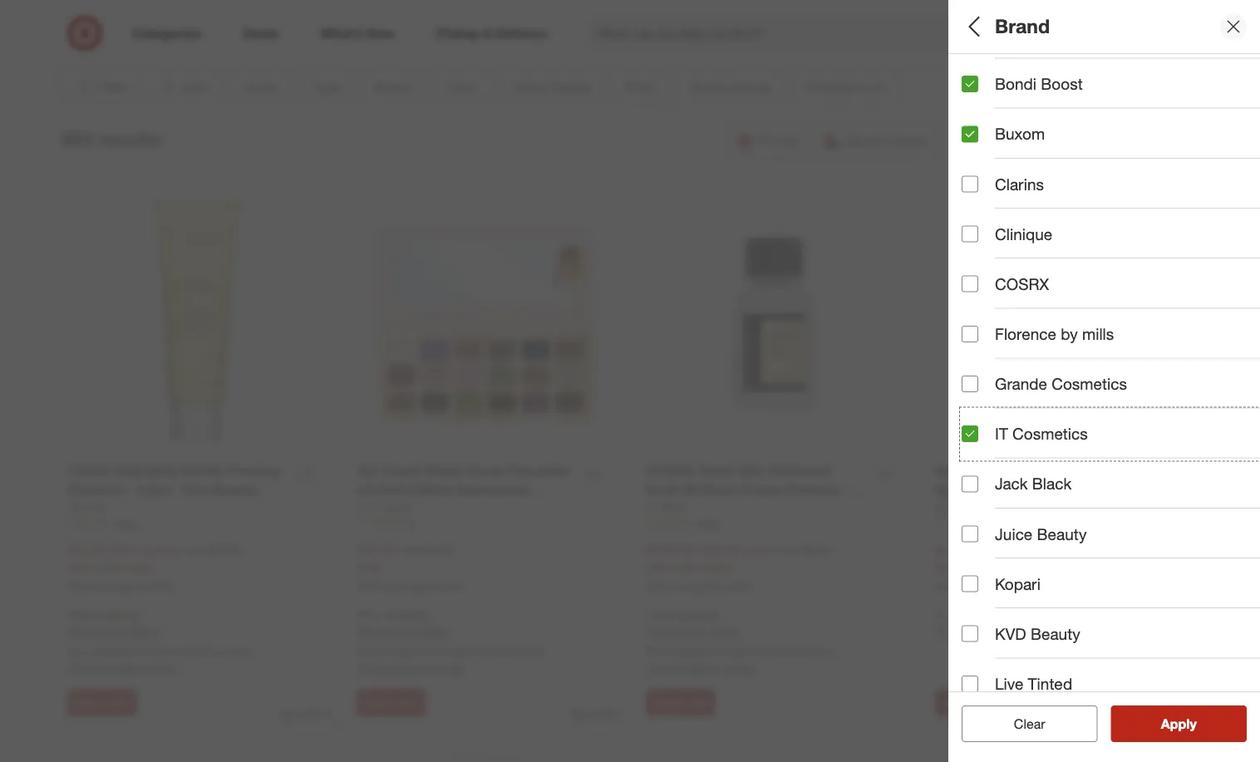 Task type: locate. For each thing, give the bounding box(es) containing it.
free down the $27.00 reg $54.00 sale when purchased online
[[357, 608, 380, 622]]

sale down $24.00
[[68, 560, 91, 575]]

brand
[[995, 15, 1050, 38], [962, 182, 1007, 201]]

juice
[[995, 524, 1033, 544]]

online down facts at right bottom
[[1015, 581, 1041, 594]]

( right $5.95 at bottom right
[[682, 543, 685, 558]]

results right 584
[[99, 128, 161, 151]]

beauty
[[1037, 524, 1087, 544], [1031, 624, 1081, 644]]

2 at from the left
[[427, 645, 437, 659]]

1 vertical spatial results
[[1171, 716, 1214, 732]]

price
[[962, 362, 1001, 381]]

1 south from the left
[[187, 645, 218, 659]]

1 lamar from the left
[[221, 645, 254, 659]]

available
[[90, 645, 135, 659], [379, 645, 424, 659], [668, 645, 713, 659]]

online down "/ounce"
[[147, 580, 173, 593]]

purchased down $5.71
[[96, 580, 144, 593]]

clinique
[[995, 224, 1053, 244]]

shade
[[962, 420, 1009, 439]]

2 horizontal spatial check nearby stores button
[[646, 661, 754, 677]]

Live Tinted checkbox
[[962, 676, 979, 692]]

form
[[1026, 479, 1065, 498]]

1 reg from the left
[[185, 543, 202, 558]]

Bondi Boost checkbox
[[962, 76, 979, 92]]

1 vertical spatial cosmetics
[[1013, 424, 1088, 444]]

when down $5.95 at bottom right
[[646, 580, 672, 593]]

2 check from the left
[[357, 661, 391, 676]]

ounce
[[743, 543, 775, 558]]

free left the benefit
[[936, 608, 959, 623]]

2 check nearby stores button from the left
[[357, 661, 465, 677]]

6 link
[[357, 516, 613, 530]]

lamar for $24.00
[[221, 645, 254, 659]]

2 horizontal spatial today
[[991, 561, 1020, 576]]

available for $24.00
[[90, 645, 135, 659]]

free down $24.00
[[68, 608, 91, 622]]

1 horizontal spatial today
[[701, 560, 731, 575]]

reg down the 865 link
[[185, 543, 202, 558]]

reg left the $8.50
[[781, 543, 798, 558]]

exclusions apply. link down $24.00 ( $5.71 /ounce ) reg $30.00 sale ends today when purchased online
[[72, 625, 162, 639]]

advertisement region
[[131, 0, 1129, 39]]

0 horizontal spatial free shipping * * exclusions apply. not available at austin south lamar check nearby stores
[[68, 608, 254, 676]]

2 nearby from the left
[[394, 661, 430, 676]]

1 nearby from the left
[[105, 661, 140, 676]]

product
[[962, 479, 1022, 498]]

today down $5.71
[[123, 560, 152, 575]]

sale inside $3.50 - $8.40 sale ends today when purchased online
[[936, 561, 958, 576]]

0 vertical spatial beauty
[[1037, 524, 1087, 544]]

1 sponsored from the left
[[281, 708, 330, 720]]

reg
[[185, 543, 202, 558], [400, 543, 417, 558], [781, 543, 798, 558]]

Jack Black checkbox
[[962, 476, 979, 492]]

0 horizontal spatial today
[[123, 560, 152, 575]]

sponsored for $24.00
[[281, 708, 330, 720]]

1 ) from the left
[[179, 543, 182, 558]]

1 vertical spatial beauty
[[1031, 624, 1081, 644]]

0 horizontal spatial not
[[68, 645, 86, 659]]

florence by mills
[[995, 324, 1114, 344]]

2 horizontal spatial south
[[765, 645, 796, 659]]

0 horizontal spatial available
[[90, 645, 135, 659]]

purchased inside '$5.95 ( $5.89 /fluid ounce ) reg $8.50 sale ends today when purchased online'
[[675, 580, 723, 593]]

0 vertical spatial brand
[[995, 15, 1050, 38]]

ends up kopari option
[[962, 561, 987, 576]]

( inside '$5.95 ( $5.89 /fluid ounce ) reg $8.50 sale ends today when purchased online'
[[682, 543, 685, 558]]

sale inside $24.00 ( $5.71 /ounce ) reg $30.00 sale ends today when purchased online
[[68, 560, 91, 575]]

1997
[[698, 517, 720, 530]]

1 available from the left
[[90, 645, 135, 659]]

all filters
[[962, 15, 1042, 38]]

1 vertical spatial brand
[[962, 182, 1007, 201]]

exclusions apply. link down the benefit
[[940, 626, 1030, 640]]

2 horizontal spatial reg
[[781, 543, 798, 558]]

color button
[[962, 229, 1260, 287]]

purchased down $5.89
[[675, 580, 723, 593]]

clear inside all filters dialog
[[1006, 716, 1037, 732]]

today inside $24.00 ( $5.71 /ounce ) reg $30.00 sale ends today when purchased online
[[123, 560, 152, 575]]

brand inside dialog
[[995, 15, 1050, 38]]

beauty right juice at the bottom
[[1037, 524, 1087, 544]]

2 south from the left
[[476, 645, 507, 659]]

2 not from the left
[[357, 645, 376, 659]]

clear button
[[962, 706, 1098, 742]]

$5.95 ( $5.89 /fluid ounce ) reg $8.50 sale ends today when purchased online
[[646, 542, 830, 593]]

purchased inside the $27.00 reg $54.00 sale when purchased online
[[386, 580, 433, 593]]

584
[[62, 128, 93, 151]]

2 free shipping * * exclusions apply. not available at austin south lamar check nearby stores from the left
[[357, 608, 543, 676]]

rating
[[1011, 304, 1060, 323]]

brand inside brand anastasia beverly hills; beautyblender; beekman 1802; b
[[962, 182, 1007, 201]]

1 at from the left
[[138, 645, 148, 659]]

brand for brand anastasia beverly hills; beautyblender; beekman 1802; b
[[962, 182, 1007, 201]]

2 horizontal spatial stores
[[722, 661, 754, 676]]

stores for $24.00
[[143, 661, 176, 676]]

1 horizontal spatial available
[[379, 645, 424, 659]]

exclusions apply. link
[[72, 625, 162, 639], [361, 625, 451, 639], [650, 625, 741, 639], [940, 626, 1030, 640]]

) down the 865 link
[[179, 543, 182, 558]]

)
[[179, 543, 182, 558], [775, 543, 778, 558]]

1 horizontal spatial sponsored
[[570, 708, 619, 720]]

1 ( from the left
[[111, 543, 114, 558]]

2 horizontal spatial free shipping * * exclusions apply. not available at austin south lamar check nearby stores
[[646, 608, 832, 676]]

guest
[[962, 304, 1006, 323]]

( right $24.00
[[111, 543, 114, 558]]

0 horizontal spatial lamar
[[221, 645, 254, 659]]

online inside the $27.00 reg $54.00 sale when purchased online
[[436, 580, 463, 593]]

0 vertical spatial results
[[99, 128, 161, 151]]

shipping down the $27.00 reg $54.00 sale when purchased online
[[383, 608, 428, 622]]

clear down 'live tinted'
[[1014, 716, 1046, 732]]

cosmetics down the mills
[[1052, 374, 1127, 394]]

results right see
[[1171, 716, 1214, 732]]

0 horizontal spatial stores
[[143, 661, 176, 676]]

2 ) from the left
[[775, 543, 778, 558]]

1 horizontal spatial not
[[357, 645, 376, 659]]

beverly
[[1016, 203, 1055, 218]]

1 clear from the left
[[1006, 716, 1037, 732]]

boost
[[1041, 74, 1083, 94]]

) inside $24.00 ( $5.71 /ounce ) reg $30.00 sale ends today when purchased online
[[179, 543, 182, 558]]

0 horizontal spatial (
[[111, 543, 114, 558]]

live
[[995, 674, 1024, 694]]

purchased up the benefit
[[964, 581, 1012, 594]]

jack
[[995, 474, 1028, 494]]

results for see results
[[1171, 716, 1214, 732]]

available for $27.00
[[379, 645, 424, 659]]

2 clear from the left
[[1014, 716, 1046, 732]]

benefit
[[962, 595, 1015, 614]]

lamar for $27.00
[[510, 645, 543, 659]]

0 horizontal spatial south
[[187, 645, 218, 659]]

results inside button
[[1171, 716, 1214, 732]]

type button
[[962, 112, 1260, 170]]

all
[[962, 15, 985, 38]]

when inside $24.00 ( $5.71 /ounce ) reg $30.00 sale ends today when purchased online
[[68, 580, 94, 593]]

type
[[962, 129, 997, 149]]

check nearby stores button
[[68, 661, 176, 677], [357, 661, 465, 677], [646, 661, 754, 677]]

buxom
[[995, 124, 1045, 144]]

1 horizontal spatial check nearby stores button
[[357, 661, 465, 677]]

apply. for exclusions apply. "link" underneath '$5.95 ( $5.89 /fluid ounce ) reg $8.50 sale ends today when purchased online'
[[709, 625, 741, 639]]

it
[[995, 424, 1008, 444]]

*
[[138, 608, 143, 622], [428, 608, 432, 622], [717, 608, 721, 622], [1006, 608, 1011, 623], [68, 625, 72, 639], [357, 625, 361, 639], [646, 625, 650, 639], [936, 626, 940, 640]]

free shipping * * exclusions apply. not available at austin south lamar check nearby stores for $27.00
[[357, 608, 543, 676]]

0 horizontal spatial sponsored
[[281, 708, 330, 720]]

2 ( from the left
[[682, 543, 685, 558]]

3 nearby from the left
[[683, 661, 719, 676]]

ends down $5.89
[[672, 560, 698, 575]]

brand right all
[[995, 15, 1050, 38]]

wellness
[[962, 653, 1028, 672]]

online down $54.00
[[436, 580, 463, 593]]

when inside '$5.95 ( $5.89 /fluid ounce ) reg $8.50 sale ends today when purchased online'
[[646, 580, 672, 593]]

0 horizontal spatial results
[[99, 128, 161, 151]]

Florence by mills checkbox
[[962, 326, 979, 342]]

ends
[[94, 560, 119, 575], [672, 560, 698, 575], [962, 561, 987, 576]]

1 free shipping * * exclusions apply. not available at austin south lamar check nearby stores from the left
[[68, 608, 254, 676]]

stores
[[143, 661, 176, 676], [433, 661, 465, 676], [722, 661, 754, 676]]

purchased down $54.00
[[386, 580, 433, 593]]

2 lamar from the left
[[510, 645, 543, 659]]

0 horizontal spatial )
[[179, 543, 182, 558]]

exclusions inside free shipping * * exclusions apply.
[[940, 626, 995, 640]]

ends down $24.00
[[94, 560, 119, 575]]

$5.95
[[646, 542, 679, 558]]

sale inside '$5.95 ( $5.89 /fluid ounce ) reg $8.50 sale ends today when purchased online'
[[646, 560, 669, 575]]

0 horizontal spatial at
[[138, 645, 148, 659]]

1 horizontal spatial ends
[[672, 560, 698, 575]]

apply. down $24.00 ( $5.71 /ounce ) reg $30.00 sale ends today when purchased online
[[131, 625, 162, 639]]

sale down $3.50
[[936, 561, 958, 576]]

cosmetics for it cosmetics
[[1013, 424, 1088, 444]]

sale inside the $27.00 reg $54.00 sale when purchased online
[[357, 560, 380, 575]]

shipping up kvd beauty option
[[962, 608, 1006, 623]]

free for exclusions apply. "link" underneath $24.00 ( $5.71 /ounce ) reg $30.00 sale ends today when purchased online
[[68, 608, 91, 622]]

when down the $27.00
[[357, 580, 383, 593]]

1 not from the left
[[68, 645, 86, 659]]

clear left all
[[1006, 716, 1037, 732]]

0 horizontal spatial ends
[[94, 560, 119, 575]]

2 stores from the left
[[433, 661, 465, 676]]

nearby for $27.00
[[394, 661, 430, 676]]

1 horizontal spatial south
[[476, 645, 507, 659]]

3 reg from the left
[[781, 543, 798, 558]]

1 horizontal spatial )
[[775, 543, 778, 558]]

sponsored for $27.00
[[570, 708, 619, 720]]

cosmetics right the it
[[1013, 424, 1088, 444]]

1 check from the left
[[68, 661, 101, 676]]

online down /fluid
[[725, 580, 752, 593]]

1 horizontal spatial results
[[1171, 716, 1214, 732]]

sale
[[68, 560, 91, 575], [357, 560, 380, 575], [646, 560, 669, 575], [936, 561, 958, 576]]

(
[[111, 543, 114, 558], [682, 543, 685, 558]]

exclusions
[[72, 625, 127, 639], [361, 625, 417, 639], [650, 625, 706, 639], [940, 626, 995, 640]]

Clinique checkbox
[[962, 226, 979, 242]]

0 horizontal spatial check
[[68, 661, 101, 676]]

$5.89
[[685, 543, 714, 558]]

2 reg from the left
[[400, 543, 417, 558]]

all filters dialog
[[949, 0, 1260, 762]]

$27.00 reg $54.00 sale when purchased online
[[357, 542, 463, 593]]

2 available from the left
[[379, 645, 424, 659]]

all
[[1041, 716, 1054, 732]]

2 horizontal spatial nearby
[[683, 661, 719, 676]]

0 vertical spatial cosmetics
[[1052, 374, 1127, 394]]

2 austin from the left
[[441, 645, 473, 659]]

3 available from the left
[[668, 645, 713, 659]]

) down the 1997 link
[[775, 543, 778, 558]]

$5.71
[[114, 543, 142, 558]]

when inside the $27.00 reg $54.00 sale when purchased online
[[357, 580, 383, 593]]

1 horizontal spatial at
[[427, 645, 437, 659]]

1 horizontal spatial free shipping * * exclusions apply. not available at austin south lamar check nearby stores
[[357, 608, 543, 676]]

1997 link
[[646, 516, 902, 530]]

today down $8.40
[[991, 561, 1020, 576]]

free down $5.95 at bottom right
[[646, 608, 669, 622]]

brand dialog
[[949, 0, 1260, 762]]

nearby for $24.00
[[105, 661, 140, 676]]

south
[[187, 645, 218, 659], [476, 645, 507, 659], [765, 645, 796, 659]]

online inside '$5.95 ( $5.89 /fluid ounce ) reg $8.50 sale ends today when purchased online'
[[725, 580, 752, 593]]

price button
[[962, 345, 1260, 403]]

nearby
[[105, 661, 140, 676], [394, 661, 430, 676], [683, 661, 719, 676]]

clear inside brand dialog
[[1014, 716, 1046, 732]]

shipping down '$5.95 ( $5.89 /fluid ounce ) reg $8.50 sale ends today when purchased online'
[[673, 608, 717, 622]]

reg down 6
[[400, 543, 417, 558]]

1 stores from the left
[[143, 661, 176, 676]]

apply.
[[131, 625, 162, 639], [420, 625, 451, 639], [709, 625, 741, 639], [999, 626, 1030, 640]]

1 horizontal spatial austin
[[441, 645, 473, 659]]

0 horizontal spatial austin
[[151, 645, 184, 659]]

online inside $3.50 - $8.40 sale ends today when purchased online
[[1015, 581, 1041, 594]]

deals
[[962, 71, 1004, 90]]

check for $27.00
[[357, 661, 391, 676]]

color
[[962, 246, 1003, 265]]

( inside $24.00 ( $5.71 /ounce ) reg $30.00 sale ends today when purchased online
[[111, 543, 114, 558]]

beauty up standard
[[1031, 624, 1081, 644]]

0 horizontal spatial reg
[[185, 543, 202, 558]]

apply. down the $27.00 reg $54.00 sale when purchased online
[[420, 625, 451, 639]]

3 lamar from the left
[[800, 645, 832, 659]]

sale down $5.95 at bottom right
[[646, 560, 669, 575]]

clear
[[1006, 716, 1037, 732], [1014, 716, 1046, 732]]

9227 link
[[936, 517, 1193, 531]]

1 horizontal spatial (
[[682, 543, 685, 558]]

austin
[[151, 645, 184, 659], [441, 645, 473, 659], [730, 645, 762, 659]]

$8.40
[[981, 543, 1013, 559]]

1 horizontal spatial stores
[[433, 661, 465, 676]]

1 horizontal spatial lamar
[[510, 645, 543, 659]]

0 horizontal spatial nearby
[[105, 661, 140, 676]]

brand up 'anastasia'
[[962, 182, 1007, 201]]

1 check nearby stores button from the left
[[68, 661, 176, 677]]

sponsored
[[281, 708, 330, 720], [570, 708, 619, 720]]

shipping
[[94, 608, 138, 622], [383, 608, 428, 622], [673, 608, 717, 622], [962, 608, 1006, 623]]

apply. up the wellness standard
[[999, 626, 1030, 640]]

when down $24.00
[[68, 580, 94, 593]]

2 horizontal spatial at
[[717, 645, 727, 659]]

$24.00 ( $5.71 /ounce ) reg $30.00 sale ends today when purchased online
[[68, 542, 240, 593]]

austin for $24.00
[[151, 645, 184, 659]]

2 horizontal spatial lamar
[[800, 645, 832, 659]]

0 horizontal spatial check nearby stores button
[[68, 661, 176, 677]]

1 horizontal spatial nearby
[[394, 661, 430, 676]]

( for $24.00
[[111, 543, 114, 558]]

at
[[138, 645, 148, 659], [427, 645, 437, 659], [717, 645, 727, 659]]

2 horizontal spatial austin
[[730, 645, 762, 659]]

apply. down '$5.95 ( $5.89 /fluid ounce ) reg $8.50 sale ends today when purchased online'
[[709, 625, 741, 639]]

facts
[[1015, 537, 1056, 556]]

2 sponsored from the left
[[570, 708, 619, 720]]

1 horizontal spatial check
[[357, 661, 391, 676]]

1 horizontal spatial reg
[[400, 543, 417, 558]]

b
[[1255, 203, 1260, 218]]

shipping inside free shipping * * exclusions apply.
[[962, 608, 1006, 623]]

2 horizontal spatial ends
[[962, 561, 987, 576]]

3 free shipping * * exclusions apply. not available at austin south lamar check nearby stores from the left
[[646, 608, 832, 676]]

apply. inside free shipping * * exclusions apply.
[[999, 626, 1030, 640]]

when
[[68, 580, 94, 593], [357, 580, 383, 593], [646, 580, 672, 593], [936, 581, 962, 594]]

today inside $3.50 - $8.40 sale ends today when purchased online
[[991, 561, 1020, 576]]

2 horizontal spatial check
[[646, 661, 680, 676]]

when left kopari option
[[936, 581, 962, 594]]

2 horizontal spatial not
[[646, 645, 665, 659]]

2 horizontal spatial available
[[668, 645, 713, 659]]

sale down the $27.00
[[357, 560, 380, 575]]

1 austin from the left
[[151, 645, 184, 659]]

grande cosmetics
[[995, 374, 1127, 394]]

not for $27.00
[[357, 645, 376, 659]]

today down /fluid
[[701, 560, 731, 575]]



Task type: vqa. For each thing, say whether or not it's contained in the screenshot.
Product Form
yes



Task type: describe. For each thing, give the bounding box(es) containing it.
hills;
[[1058, 203, 1083, 218]]

brand anastasia beverly hills; beautyblender; beekman 1802; b
[[962, 182, 1260, 218]]

austin for $27.00
[[441, 645, 473, 659]]

south for $24.00
[[187, 645, 218, 659]]

free inside free shipping * * exclusions apply.
[[936, 608, 959, 623]]

cosrx
[[995, 274, 1049, 294]]

deals button
[[962, 54, 1260, 112]]

865 link
[[68, 516, 324, 530]]

What can we help you find? suggestions appear below search field
[[588, 15, 1002, 52]]

south for $27.00
[[476, 645, 507, 659]]

tinted
[[1028, 674, 1073, 694]]

Clarins checkbox
[[962, 176, 979, 192]]

anastasia
[[962, 203, 1013, 218]]

search button
[[990, 15, 1030, 55]]

beauty for juice beauty
[[1037, 524, 1087, 544]]

exclusions apply. link down the $27.00 reg $54.00 sale when purchased online
[[361, 625, 451, 639]]

865
[[119, 517, 136, 530]]

reg inside '$5.95 ( $5.89 /fluid ounce ) reg $8.50 sale ends today when purchased online'
[[781, 543, 798, 558]]

standard
[[1033, 653, 1102, 672]]

at for $27.00
[[427, 645, 437, 659]]

3 south from the left
[[765, 645, 796, 659]]

$24.00
[[68, 542, 108, 558]]

kvd beauty
[[995, 624, 1081, 644]]

apply
[[1161, 716, 1197, 732]]

Grande Cosmetics checkbox
[[962, 376, 979, 392]]

3 not from the left
[[646, 645, 665, 659]]

clear for clear
[[1014, 716, 1046, 732]]

beauty for kvd beauty
[[1031, 624, 1081, 644]]

check nearby stores button for $27.00
[[357, 661, 465, 677]]

live tinted
[[995, 674, 1073, 694]]

$54.00
[[420, 543, 455, 558]]

shade range
[[962, 420, 1062, 439]]

check nearby stores button for $24.00
[[68, 661, 176, 677]]

6
[[409, 517, 414, 530]]

9227
[[987, 518, 1009, 530]]

Juice Beauty checkbox
[[962, 526, 979, 542]]

free for exclusions apply. "link" underneath '$5.95 ( $5.89 /fluid ounce ) reg $8.50 sale ends today when purchased online'
[[646, 608, 669, 622]]

beautyblender;
[[1086, 203, 1167, 218]]

clarins
[[995, 174, 1044, 194]]

( for $5.95
[[682, 543, 685, 558]]

product form
[[962, 479, 1065, 498]]

) inside '$5.95 ( $5.89 /fluid ounce ) reg $8.50 sale ends today when purchased online'
[[775, 543, 778, 558]]

3 check from the left
[[646, 661, 680, 676]]

see results button
[[1111, 706, 1247, 742]]

search
[[990, 27, 1030, 43]]

purchased inside $3.50 - $8.40 sale ends today when purchased online
[[964, 581, 1012, 594]]

clear all button
[[962, 706, 1098, 742]]

free shipping * * exclusions apply. not available at austin south lamar check nearby stores for $24.00
[[68, 608, 254, 676]]

black
[[1032, 474, 1072, 494]]

kvd
[[995, 624, 1026, 644]]

range
[[1013, 420, 1062, 439]]

see results
[[1144, 716, 1214, 732]]

bondi
[[995, 74, 1037, 94]]

health
[[962, 537, 1011, 556]]

it cosmetics
[[995, 424, 1088, 444]]

when inside $3.50 - $8.40 sale ends today when purchased online
[[936, 581, 962, 594]]

product form button
[[962, 461, 1260, 520]]

KVD Beauty checkbox
[[962, 626, 979, 642]]

1802;
[[1223, 203, 1252, 218]]

COSRX checkbox
[[962, 276, 979, 292]]

exclusions apply. link down '$5.95 ( $5.89 /fluid ounce ) reg $8.50 sale ends today when purchased online'
[[650, 625, 741, 639]]

today inside '$5.95 ( $5.89 /fluid ounce ) reg $8.50 sale ends today when purchased online'
[[701, 560, 731, 575]]

benefit button
[[962, 578, 1260, 636]]

$27.00
[[357, 542, 397, 558]]

purchased inside $24.00 ( $5.71 /ounce ) reg $30.00 sale ends today when purchased online
[[96, 580, 144, 593]]

$30.00
[[205, 543, 240, 558]]

Buxom checkbox
[[962, 126, 979, 142]]

$3.50
[[936, 543, 968, 559]]

check for $24.00
[[68, 661, 101, 676]]

jack black
[[995, 474, 1072, 494]]

wellness standard button
[[962, 636, 1260, 694]]

by
[[1061, 324, 1078, 344]]

584 results
[[62, 128, 161, 151]]

-
[[972, 543, 977, 559]]

$8.50
[[802, 543, 830, 558]]

$3.50 - $8.40 sale ends today when purchased online
[[936, 543, 1041, 594]]

clear for clear all
[[1006, 716, 1037, 732]]

/fluid
[[714, 543, 739, 558]]

apply. for exclusions apply. "link" under the $27.00 reg $54.00 sale when purchased online
[[420, 625, 451, 639]]

3 stores from the left
[[722, 661, 754, 676]]

reg inside $24.00 ( $5.71 /ounce ) reg $30.00 sale ends today when purchased online
[[185, 543, 202, 558]]

online inside $24.00 ( $5.71 /ounce ) reg $30.00 sale ends today when purchased online
[[147, 580, 173, 593]]

reg inside the $27.00 reg $54.00 sale when purchased online
[[400, 543, 417, 558]]

health facts
[[962, 537, 1056, 556]]

3 check nearby stores button from the left
[[646, 661, 754, 677]]

ends inside '$5.95 ( $5.89 /fluid ounce ) reg $8.50 sale ends today when purchased online'
[[672, 560, 698, 575]]

free for exclusions apply. "link" under the $27.00 reg $54.00 sale when purchased online
[[357, 608, 380, 622]]

/ounce
[[142, 543, 179, 558]]

ends inside $3.50 - $8.40 sale ends today when purchased online
[[962, 561, 987, 576]]

clear all
[[1006, 716, 1054, 732]]

shade range button
[[962, 403, 1260, 461]]

Kopari checkbox
[[962, 576, 979, 592]]

kopari
[[995, 574, 1041, 594]]

shipping down $24.00 ( $5.71 /ounce ) reg $30.00 sale ends today when purchased online
[[94, 608, 138, 622]]

stores for $27.00
[[433, 661, 465, 676]]

bondi boost
[[995, 74, 1083, 94]]

guest rating button
[[962, 287, 1260, 345]]

florence
[[995, 324, 1057, 344]]

cosmetics for grande cosmetics
[[1052, 374, 1127, 394]]

not for $24.00
[[68, 645, 86, 659]]

apply button
[[1111, 706, 1247, 742]]

juice beauty
[[995, 524, 1087, 544]]

results for 584 results
[[99, 128, 161, 151]]

ends inside $24.00 ( $5.71 /ounce ) reg $30.00 sale ends today when purchased online
[[94, 560, 119, 575]]

3 at from the left
[[717, 645, 727, 659]]

apply. for exclusions apply. "link" underneath $24.00 ( $5.71 /ounce ) reg $30.00 sale ends today when purchased online
[[131, 625, 162, 639]]

at for $24.00
[[138, 645, 148, 659]]

IT Cosmetics checkbox
[[962, 426, 979, 442]]

3 austin from the left
[[730, 645, 762, 659]]

grande
[[995, 374, 1047, 394]]

wellness standard
[[962, 653, 1102, 672]]

see
[[1144, 716, 1168, 732]]

brand for brand
[[995, 15, 1050, 38]]

mills
[[1082, 324, 1114, 344]]

filters
[[990, 15, 1042, 38]]



